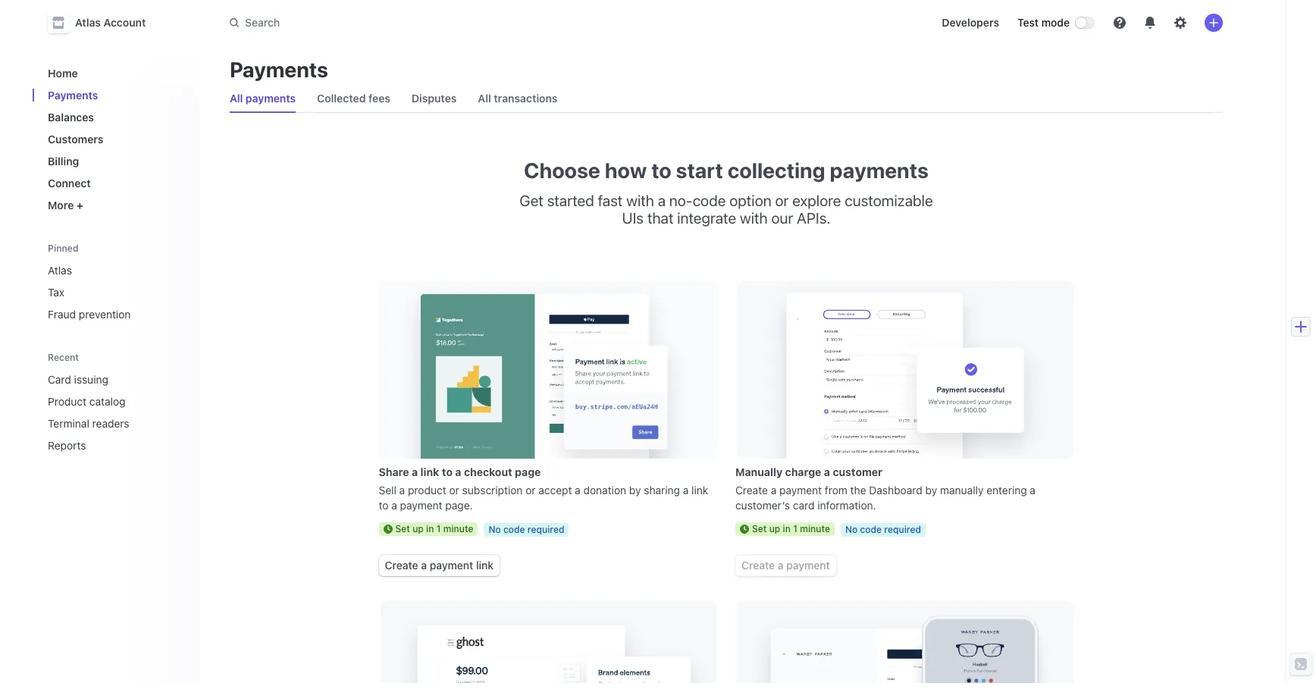 Task type: vqa. For each thing, say whether or not it's contained in the screenshot.
the right code
yes



Task type: locate. For each thing, give the bounding box(es) containing it.
1 horizontal spatial payments
[[230, 57, 328, 82]]

collected fees
[[317, 92, 391, 105]]

minute
[[444, 524, 474, 535], [800, 524, 831, 535]]

0 horizontal spatial minute
[[444, 524, 474, 535]]

payments inside payments link
[[48, 89, 98, 102]]

in for a
[[426, 524, 434, 535]]

set for sell a product or subscription or accept a donation by sharing a link to a payment page.
[[396, 524, 410, 535]]

card issuing link
[[42, 367, 166, 392]]

all payments
[[230, 92, 296, 105]]

0 horizontal spatial by
[[629, 484, 641, 497]]

charge
[[786, 466, 822, 479]]

test mode
[[1018, 16, 1070, 29]]

1 horizontal spatial 1
[[794, 524, 798, 535]]

create a payment link
[[385, 559, 494, 572]]

1 by from the left
[[629, 484, 641, 497]]

payment
[[780, 484, 822, 497], [400, 499, 443, 512], [430, 559, 474, 572], [787, 559, 830, 572]]

+
[[77, 199, 83, 212]]

manually
[[941, 484, 984, 497]]

1 horizontal spatial minute
[[800, 524, 831, 535]]

2 required from the left
[[885, 524, 922, 536]]

atlas inside 'button'
[[75, 16, 101, 29]]

with right "fast"
[[627, 192, 654, 209]]

code down start at the right top
[[693, 192, 726, 209]]

payments
[[246, 92, 296, 105], [830, 158, 929, 183]]

1 vertical spatial payments
[[830, 158, 929, 183]]

2 up from the left
[[770, 524, 781, 535]]

no for dashboard
[[846, 524, 858, 536]]

1 horizontal spatial by
[[926, 484, 938, 497]]

link right sharing
[[692, 484, 709, 497]]

fraud prevention
[[48, 308, 131, 321]]

1 minute from the left
[[444, 524, 474, 535]]

1 horizontal spatial no
[[846, 524, 858, 536]]

payments link
[[42, 83, 187, 108]]

set down sell
[[396, 524, 410, 535]]

the
[[851, 484, 867, 497]]

0 horizontal spatial payments
[[48, 89, 98, 102]]

payment up card
[[780, 484, 822, 497]]

tab list
[[224, 85, 1223, 113]]

1 horizontal spatial link
[[476, 559, 494, 572]]

to up product
[[442, 466, 453, 479]]

0 vertical spatial atlas
[[75, 16, 101, 29]]

sharing
[[644, 484, 680, 497]]

to right how
[[652, 158, 672, 183]]

payment down product
[[400, 499, 443, 512]]

tax link
[[42, 280, 187, 305]]

a left the checkout
[[455, 466, 462, 479]]

link down subscription at the bottom left
[[476, 559, 494, 572]]

payments up customizable on the right
[[830, 158, 929, 183]]

0 horizontal spatial in
[[426, 524, 434, 535]]

product
[[48, 395, 87, 408]]

with left our
[[740, 209, 768, 227]]

notifications image
[[1145, 17, 1157, 29]]

1 required from the left
[[528, 524, 565, 536]]

1 up from the left
[[413, 524, 424, 535]]

1 vertical spatial to
[[442, 466, 453, 479]]

1 horizontal spatial in
[[783, 524, 791, 535]]

set up in 1 minute down page.
[[396, 524, 474, 535]]

2 vertical spatial link
[[476, 559, 494, 572]]

code down subscription at the bottom left
[[504, 524, 525, 536]]

atlas inside pinned element
[[48, 264, 72, 277]]

2 vertical spatial to
[[379, 499, 389, 512]]

issuing
[[74, 373, 108, 386]]

0 horizontal spatial set
[[396, 524, 410, 535]]

or up page.
[[449, 484, 460, 497]]

terminal readers
[[48, 417, 129, 430]]

in down 'customer's'
[[783, 524, 791, 535]]

minute down card
[[800, 524, 831, 535]]

0 vertical spatial payments
[[230, 57, 328, 82]]

by left manually
[[926, 484, 938, 497]]

1 horizontal spatial atlas
[[75, 16, 101, 29]]

1 in from the left
[[426, 524, 434, 535]]

payments up balances
[[48, 89, 98, 102]]

customers
[[48, 133, 103, 146]]

up for share a link to a checkout page sell a product or subscription or accept a donation by sharing a link to a payment page.
[[413, 524, 424, 535]]

how
[[605, 158, 647, 183]]

or down page
[[526, 484, 536, 497]]

billing
[[48, 155, 79, 168]]

2 set from the left
[[752, 524, 767, 535]]

atlas left account
[[75, 16, 101, 29]]

link
[[421, 466, 440, 479], [692, 484, 709, 497], [476, 559, 494, 572]]

a down 'customer's'
[[778, 559, 784, 572]]

0 horizontal spatial no
[[489, 524, 501, 536]]

atlas for atlas account
[[75, 16, 101, 29]]

2 set up in 1 minute from the left
[[752, 524, 831, 535]]

2 no from the left
[[846, 524, 858, 536]]

home link
[[42, 61, 187, 86]]

required down accept
[[528, 524, 565, 536]]

more
[[48, 199, 74, 212]]

account
[[104, 16, 146, 29]]

1 vertical spatial atlas
[[48, 264, 72, 277]]

minute down page.
[[444, 524, 474, 535]]

1 horizontal spatial code
[[693, 192, 726, 209]]

product
[[408, 484, 447, 497]]

set down 'customer's'
[[752, 524, 767, 535]]

up down 'customer's'
[[770, 524, 781, 535]]

0 horizontal spatial atlas
[[48, 264, 72, 277]]

2 all from the left
[[478, 92, 491, 105]]

payment inside button
[[787, 559, 830, 572]]

choose how to start collecting payments
[[524, 158, 929, 183]]

entering
[[987, 484, 1028, 497]]

1 up create a payment link
[[437, 524, 441, 535]]

or down collecting
[[776, 192, 789, 209]]

to
[[652, 158, 672, 183], [442, 466, 453, 479], [379, 499, 389, 512]]

payments
[[230, 57, 328, 82], [48, 89, 98, 102]]

no down 'information.'
[[846, 524, 858, 536]]

minute for a
[[800, 524, 831, 535]]

0 horizontal spatial code
[[504, 524, 525, 536]]

1 horizontal spatial up
[[770, 524, 781, 535]]

required for subscription
[[528, 524, 565, 536]]

1 horizontal spatial no code required
[[846, 524, 922, 536]]

a left no-
[[658, 192, 666, 209]]

pinned navigation links element
[[42, 236, 190, 327]]

0 horizontal spatial all
[[230, 92, 243, 105]]

payment inside share a link to a checkout page sell a product or subscription or accept a donation by sharing a link to a payment page.
[[400, 499, 443, 512]]

create inside button
[[742, 559, 775, 572]]

atlas down "pinned"
[[48, 264, 72, 277]]

link up product
[[421, 466, 440, 479]]

all
[[230, 92, 243, 105], [478, 92, 491, 105]]

set up in 1 minute
[[396, 524, 474, 535], [752, 524, 831, 535]]

help image
[[1114, 17, 1126, 29]]

1 horizontal spatial set
[[752, 524, 767, 535]]

2 1 from the left
[[794, 524, 798, 535]]

0 horizontal spatial no code required
[[489, 524, 565, 536]]

create for create a payment link
[[385, 559, 418, 572]]

a
[[658, 192, 666, 209], [412, 466, 418, 479], [455, 466, 462, 479], [824, 466, 831, 479], [399, 484, 405, 497], [575, 484, 581, 497], [683, 484, 689, 497], [771, 484, 777, 497], [1030, 484, 1036, 497], [392, 499, 397, 512], [421, 559, 427, 572], [778, 559, 784, 572]]

2 horizontal spatial link
[[692, 484, 709, 497]]

0 horizontal spatial required
[[528, 524, 565, 536]]

required down dashboard in the right of the page
[[885, 524, 922, 536]]

2 no code required from the left
[[846, 524, 922, 536]]

a up 'customer's'
[[771, 484, 777, 497]]

or
[[776, 192, 789, 209], [449, 484, 460, 497], [526, 484, 536, 497]]

payments up 'all payments'
[[230, 57, 328, 82]]

a down product
[[421, 559, 427, 572]]

0 vertical spatial to
[[652, 158, 672, 183]]

by left sharing
[[629, 484, 641, 497]]

required
[[528, 524, 565, 536], [885, 524, 922, 536]]

minute for checkout
[[444, 524, 474, 535]]

developers
[[942, 16, 1000, 29]]

2 horizontal spatial to
[[652, 158, 672, 183]]

1 horizontal spatial to
[[442, 466, 453, 479]]

0 horizontal spatial set up in 1 minute
[[396, 524, 474, 535]]

get started fast with a no-code option or explore customizable uis that integrate with our apis.
[[520, 192, 933, 227]]

0 vertical spatial link
[[421, 466, 440, 479]]

2 horizontal spatial or
[[776, 192, 789, 209]]

1 down card
[[794, 524, 798, 535]]

to down sell
[[379, 499, 389, 512]]

1 for a
[[794, 524, 798, 535]]

collected fees link
[[311, 88, 397, 109]]

0 horizontal spatial up
[[413, 524, 424, 535]]

choose
[[524, 158, 601, 183]]

1 horizontal spatial all
[[478, 92, 491, 105]]

card
[[793, 499, 815, 512]]

with
[[627, 192, 654, 209], [740, 209, 768, 227]]

share
[[379, 466, 409, 479]]

customers link
[[42, 127, 187, 152]]

by
[[629, 484, 641, 497], [926, 484, 938, 497]]

code for manually charge a customer create a payment from the dashboard by manually entering a customer's card information.
[[861, 524, 882, 536]]

create for create a payment
[[742, 559, 775, 572]]

product catalog
[[48, 395, 126, 408]]

2 horizontal spatial code
[[861, 524, 882, 536]]

integrate
[[677, 209, 737, 227]]

2 minute from the left
[[800, 524, 831, 535]]

payments left collected
[[246, 92, 296, 105]]

prevention
[[79, 308, 131, 321]]

1 set from the left
[[396, 524, 410, 535]]

code down 'information.'
[[861, 524, 882, 536]]

collected
[[317, 92, 366, 105]]

1 horizontal spatial required
[[885, 524, 922, 536]]

no for product
[[489, 524, 501, 536]]

all inside 'link'
[[478, 92, 491, 105]]

1 no code required from the left
[[489, 524, 565, 536]]

disputes link
[[406, 88, 463, 109]]

atlas for atlas
[[48, 264, 72, 277]]

recent navigation links element
[[33, 345, 199, 458]]

no code required
[[489, 524, 565, 536], [846, 524, 922, 536]]

in
[[426, 524, 434, 535], [783, 524, 791, 535]]

connect
[[48, 177, 91, 190]]

up down product
[[413, 524, 424, 535]]

no code required down share a link to a checkout page sell a product or subscription or accept a donation by sharing a link to a payment page.
[[489, 524, 565, 536]]

recent element
[[33, 367, 199, 458]]

1 horizontal spatial set up in 1 minute
[[752, 524, 831, 535]]

no down subscription at the bottom left
[[489, 524, 501, 536]]

1 vertical spatial payments
[[48, 89, 98, 102]]

set up in 1 minute down card
[[752, 524, 831, 535]]

0 vertical spatial payments
[[246, 92, 296, 105]]

terminal readers link
[[42, 411, 166, 436]]

uis
[[622, 209, 644, 227]]

2 in from the left
[[783, 524, 791, 535]]

0 horizontal spatial with
[[627, 192, 654, 209]]

payment down card
[[787, 559, 830, 572]]

product catalog link
[[42, 389, 166, 414]]

by inside share a link to a checkout page sell a product or subscription or accept a donation by sharing a link to a payment page.
[[629, 484, 641, 497]]

0 horizontal spatial payments
[[246, 92, 296, 105]]

no code required down manually charge a customer create a payment from the dashboard by manually entering a customer's card information.
[[846, 524, 922, 536]]

atlas
[[75, 16, 101, 29], [48, 264, 72, 277]]

explore
[[793, 192, 841, 209]]

2 by from the left
[[926, 484, 938, 497]]

1 1 from the left
[[437, 524, 441, 535]]

1 no from the left
[[489, 524, 501, 536]]

1 set up in 1 minute from the left
[[396, 524, 474, 535]]

by inside manually charge a customer create a payment from the dashboard by manually entering a customer's card information.
[[926, 484, 938, 497]]

1 all from the left
[[230, 92, 243, 105]]

atlas account button
[[48, 12, 161, 33]]

0 horizontal spatial link
[[421, 466, 440, 479]]

disputes
[[412, 92, 457, 105]]

in up create a payment link
[[426, 524, 434, 535]]

0 horizontal spatial 1
[[437, 524, 441, 535]]



Task type: describe. For each thing, give the bounding box(es) containing it.
reports link
[[42, 433, 166, 458]]

developers link
[[936, 11, 1006, 35]]

reports
[[48, 439, 86, 452]]

more +
[[48, 199, 83, 212]]

a down sell
[[392, 499, 397, 512]]

started
[[547, 192, 595, 209]]

connect link
[[42, 171, 187, 196]]

apis.
[[797, 209, 831, 227]]

pinned element
[[42, 258, 187, 327]]

information.
[[818, 499, 877, 512]]

all payments link
[[224, 88, 302, 109]]

create inside manually charge a customer create a payment from the dashboard by manually entering a customer's card information.
[[736, 484, 768, 497]]

our
[[772, 209, 794, 227]]

all transactions link
[[472, 88, 564, 109]]

all for all transactions
[[478, 92, 491, 105]]

search
[[245, 16, 280, 29]]

set up in 1 minute for a
[[396, 524, 474, 535]]

share a link to a checkout page sell a product or subscription or accept a donation by sharing a link to a payment page.
[[379, 466, 709, 512]]

collecting
[[728, 158, 826, 183]]

payments inside all payments link
[[246, 92, 296, 105]]

1 horizontal spatial payments
[[830, 158, 929, 183]]

up for manually charge a customer create a payment from the dashboard by manually entering a customer's card information.
[[770, 524, 781, 535]]

set up in 1 minute for create
[[752, 524, 831, 535]]

set for create a payment from the dashboard by manually entering a customer's card information.
[[752, 524, 767, 535]]

subscription
[[462, 484, 523, 497]]

page.
[[446, 499, 473, 512]]

customizable
[[845, 192, 933, 209]]

page
[[515, 466, 541, 479]]

1 horizontal spatial with
[[740, 209, 768, 227]]

or inside get started fast with a no-code option or explore customizable uis that integrate with our apis.
[[776, 192, 789, 209]]

a right accept
[[575, 484, 581, 497]]

code inside get started fast with a no-code option or explore customizable uis that integrate with our apis.
[[693, 192, 726, 209]]

that
[[648, 209, 674, 227]]

customer
[[833, 466, 883, 479]]

a inside create a payment link link
[[421, 559, 427, 572]]

recent
[[48, 352, 79, 363]]

a right sell
[[399, 484, 405, 497]]

pinned
[[48, 243, 79, 254]]

mode
[[1042, 16, 1070, 29]]

1 vertical spatial link
[[692, 484, 709, 497]]

required for manually
[[885, 524, 922, 536]]

billing link
[[42, 149, 187, 174]]

a inside get started fast with a no-code option or explore customizable uis that integrate with our apis.
[[658, 192, 666, 209]]

all for all payments
[[230, 92, 243, 105]]

payment down page.
[[430, 559, 474, 572]]

accept
[[539, 484, 572, 497]]

create a payment
[[742, 559, 830, 572]]

Search search field
[[221, 9, 649, 37]]

fraud prevention link
[[42, 302, 187, 327]]

create a payment link link
[[379, 555, 500, 577]]

manually charge a customer create a payment from the dashboard by manually entering a customer's card information.
[[736, 466, 1036, 512]]

home
[[48, 67, 78, 80]]

1 for checkout
[[437, 524, 441, 535]]

0 horizontal spatial or
[[449, 484, 460, 497]]

from
[[825, 484, 848, 497]]

option
[[730, 192, 772, 209]]

a right entering
[[1030, 484, 1036, 497]]

no-
[[670, 192, 693, 209]]

donation
[[584, 484, 627, 497]]

0 horizontal spatial to
[[379, 499, 389, 512]]

dashboard
[[870, 484, 923, 497]]

payment inside manually charge a customer create a payment from the dashboard by manually entering a customer's card information.
[[780, 484, 822, 497]]

1 horizontal spatial or
[[526, 484, 536, 497]]

manually
[[736, 466, 783, 479]]

in for create
[[783, 524, 791, 535]]

balances
[[48, 111, 94, 124]]

create a payment button
[[736, 555, 837, 577]]

atlas account
[[75, 16, 146, 29]]

get
[[520, 192, 544, 209]]

readers
[[92, 417, 129, 430]]

tab list containing all payments
[[224, 85, 1223, 113]]

a right sharing
[[683, 484, 689, 497]]

start
[[676, 158, 723, 183]]

sell
[[379, 484, 397, 497]]

fees
[[369, 92, 391, 105]]

test
[[1018, 16, 1039, 29]]

card issuing
[[48, 373, 108, 386]]

core navigation links element
[[42, 61, 187, 218]]

a right "share"
[[412, 466, 418, 479]]

terminal
[[48, 417, 89, 430]]

all transactions
[[478, 92, 558, 105]]

customer's
[[736, 499, 790, 512]]

transactions
[[494, 92, 558, 105]]

Search text field
[[221, 9, 649, 37]]

balances link
[[42, 105, 187, 130]]

checkout
[[464, 466, 513, 479]]

card
[[48, 373, 71, 386]]

settings image
[[1175, 17, 1187, 29]]

no code required for manually
[[846, 524, 922, 536]]

atlas link
[[42, 258, 187, 283]]

code for share a link to a checkout page sell a product or subscription or accept a donation by sharing a link to a payment page.
[[504, 524, 525, 536]]

a up from
[[824, 466, 831, 479]]

catalog
[[89, 395, 126, 408]]

a inside create a payment button
[[778, 559, 784, 572]]

fast
[[598, 192, 623, 209]]

no code required for subscription
[[489, 524, 565, 536]]

tax
[[48, 286, 65, 299]]

fraud
[[48, 308, 76, 321]]



